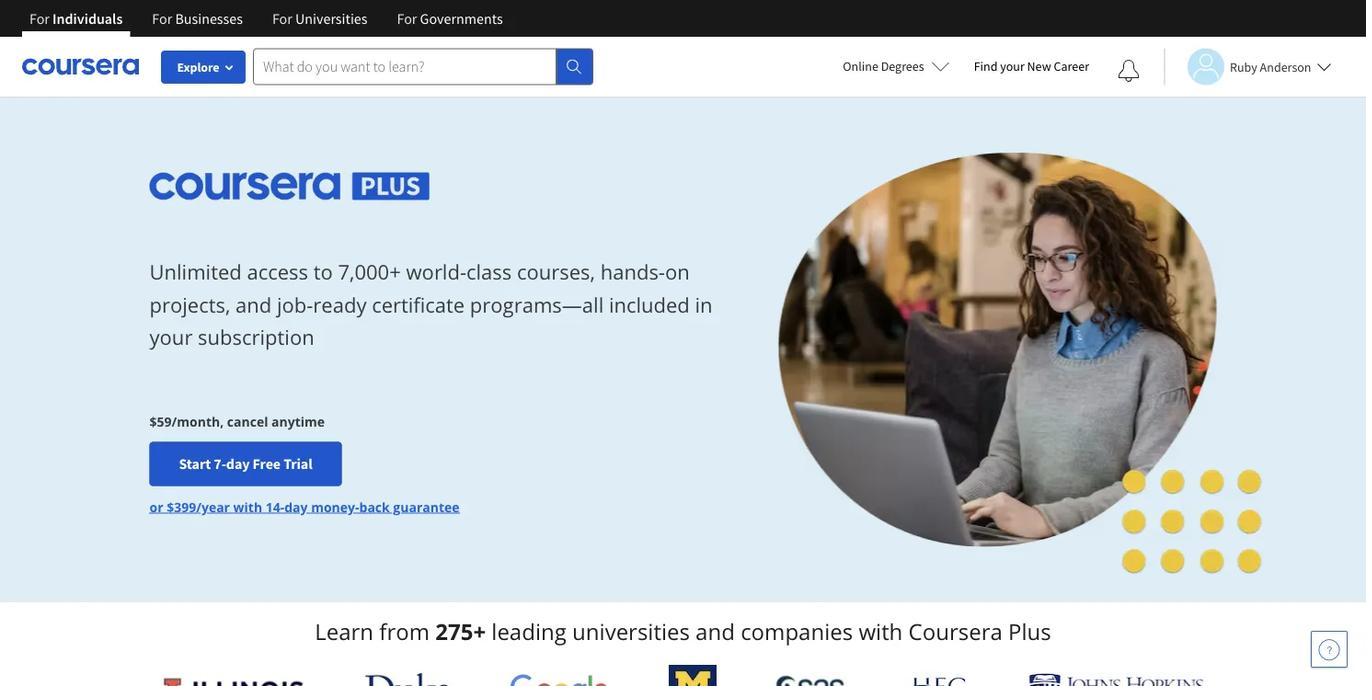 Task type: locate. For each thing, give the bounding box(es) containing it.
day left free at left
[[226, 455, 250, 473]]

day inside button
[[226, 455, 250, 473]]

for businesses
[[152, 9, 243, 28]]

unlimited
[[150, 258, 242, 286]]

coursera
[[909, 617, 1003, 647]]

3 for from the left
[[272, 9, 292, 28]]

0 vertical spatial with
[[233, 498, 262, 515]]

with left 14-
[[233, 498, 262, 515]]

0 horizontal spatial your
[[150, 323, 193, 351]]

0 horizontal spatial and
[[236, 291, 272, 318]]

1 horizontal spatial with
[[859, 617, 903, 647]]

for left individuals
[[29, 9, 50, 28]]

university of michigan image
[[669, 665, 716, 686]]

1 vertical spatial your
[[150, 323, 193, 351]]

0 vertical spatial and
[[236, 291, 272, 318]]

/year
[[196, 498, 230, 515]]

find your new career link
[[965, 55, 1099, 78]]

day left money-
[[285, 498, 308, 515]]

with
[[233, 498, 262, 515], [859, 617, 903, 647]]

your
[[1000, 58, 1025, 75], [150, 323, 193, 351]]

your inside the unlimited access to 7,000+ world-class courses, hands-on projects, and job-ready certificate programs—all included in your subscription
[[150, 323, 193, 351]]

for left businesses
[[152, 9, 172, 28]]

with left coursera
[[859, 617, 903, 647]]

your right find
[[1000, 58, 1025, 75]]

world-
[[406, 258, 466, 286]]

explore
[[177, 59, 219, 75]]

find
[[974, 58, 998, 75]]

0 vertical spatial your
[[1000, 58, 1025, 75]]

back
[[359, 498, 390, 515]]

1 for from the left
[[29, 9, 50, 28]]

for
[[29, 9, 50, 28], [152, 9, 172, 28], [272, 9, 292, 28], [397, 9, 417, 28]]

plus
[[1008, 617, 1051, 647]]

for left universities on the top of the page
[[272, 9, 292, 28]]

1 vertical spatial with
[[859, 617, 903, 647]]

and inside the unlimited access to 7,000+ world-class courses, hands-on projects, and job-ready certificate programs—all included in your subscription
[[236, 291, 272, 318]]

explore button
[[161, 51, 246, 84]]

start
[[179, 455, 211, 473]]

What do you want to learn? text field
[[253, 48, 557, 85]]

university of illinois at urbana-champaign image
[[162, 676, 306, 686]]

learn
[[315, 617, 374, 647]]

1 horizontal spatial your
[[1000, 58, 1025, 75]]

included
[[609, 291, 690, 318]]

class
[[466, 258, 512, 286]]

and up 'university of michigan' image
[[696, 617, 735, 647]]

for for businesses
[[152, 9, 172, 28]]

for up what do you want to learn? text box
[[397, 9, 417, 28]]

to
[[313, 258, 333, 286]]

guarantee
[[393, 498, 460, 515]]

anytime
[[271, 412, 325, 430]]

1 horizontal spatial and
[[696, 617, 735, 647]]

unlimited access to 7,000+ world-class courses, hands-on projects, and job-ready certificate programs—all included in your subscription
[[150, 258, 713, 351]]

0 horizontal spatial day
[[226, 455, 250, 473]]

for for individuals
[[29, 9, 50, 28]]

in
[[695, 291, 713, 318]]

275+
[[435, 617, 486, 647]]

career
[[1054, 58, 1089, 75]]

show notifications image
[[1118, 60, 1140, 82]]

1 horizontal spatial day
[[285, 498, 308, 515]]

your down projects, on the top left
[[150, 323, 193, 351]]

hands-
[[600, 258, 665, 286]]

for for governments
[[397, 9, 417, 28]]

start 7-day free trial button
[[150, 442, 342, 486]]

certificate
[[372, 291, 465, 318]]

projects,
[[150, 291, 230, 318]]

free
[[253, 455, 281, 473]]

governments
[[420, 9, 503, 28]]

$59 /month, cancel anytime
[[150, 412, 325, 430]]

0 horizontal spatial with
[[233, 498, 262, 515]]

johns hopkins university image
[[1029, 673, 1204, 686]]

businesses
[[175, 9, 243, 28]]

/month,
[[172, 412, 224, 430]]

and
[[236, 291, 272, 318], [696, 617, 735, 647]]

$59
[[150, 412, 172, 430]]

online
[[843, 58, 879, 75]]

day
[[226, 455, 250, 473], [285, 498, 308, 515]]

4 for from the left
[[397, 9, 417, 28]]

coursera image
[[22, 52, 139, 81]]

coursera plus image
[[150, 173, 429, 200]]

2 for from the left
[[152, 9, 172, 28]]

degrees
[[881, 58, 924, 75]]

and up subscription
[[236, 291, 272, 318]]

0 vertical spatial day
[[226, 455, 250, 473]]

None search field
[[253, 48, 593, 85]]



Task type: vqa. For each thing, say whether or not it's contained in the screenshot.
Duke University image
yes



Task type: describe. For each thing, give the bounding box(es) containing it.
companies
[[741, 617, 853, 647]]

programs—all
[[470, 291, 604, 318]]

ready
[[313, 291, 367, 318]]

online degrees button
[[828, 46, 965, 86]]

hec paris image
[[905, 672, 970, 686]]

courses,
[[517, 258, 595, 286]]

cancel
[[227, 412, 268, 430]]

access
[[247, 258, 308, 286]]

ruby anderson button
[[1164, 48, 1332, 85]]

new
[[1027, 58, 1051, 75]]

leading
[[492, 617, 567, 647]]

7,000+
[[338, 258, 401, 286]]

money-
[[311, 498, 359, 515]]

help center image
[[1318, 639, 1341, 661]]

universities
[[572, 617, 690, 647]]

duke university image
[[365, 673, 450, 686]]

for universities
[[272, 9, 368, 28]]

job-
[[277, 291, 313, 318]]

for for universities
[[272, 9, 292, 28]]

14-
[[266, 498, 285, 515]]

on
[[665, 258, 690, 286]]

for individuals
[[29, 9, 123, 28]]

ruby anderson
[[1230, 58, 1312, 75]]

google image
[[510, 673, 609, 686]]

ruby
[[1230, 58, 1258, 75]]

online degrees
[[843, 58, 924, 75]]

trial
[[283, 455, 312, 473]]

$399
[[167, 498, 196, 515]]

learn from 275+ leading universities and companies with coursera plus
[[315, 617, 1051, 647]]

for governments
[[397, 9, 503, 28]]

or $399 /year with 14-day money-back guarantee
[[150, 498, 460, 515]]

start 7-day free trial
[[179, 455, 312, 473]]

sas image
[[776, 676, 846, 686]]

subscription
[[198, 323, 314, 351]]

banner navigation
[[15, 0, 518, 37]]

from
[[379, 617, 430, 647]]

1 vertical spatial day
[[285, 498, 308, 515]]

find your new career
[[974, 58, 1089, 75]]

7-
[[214, 455, 226, 473]]

individuals
[[53, 9, 123, 28]]

anderson
[[1260, 58, 1312, 75]]

1 vertical spatial and
[[696, 617, 735, 647]]

or
[[150, 498, 163, 515]]

universities
[[295, 9, 368, 28]]



